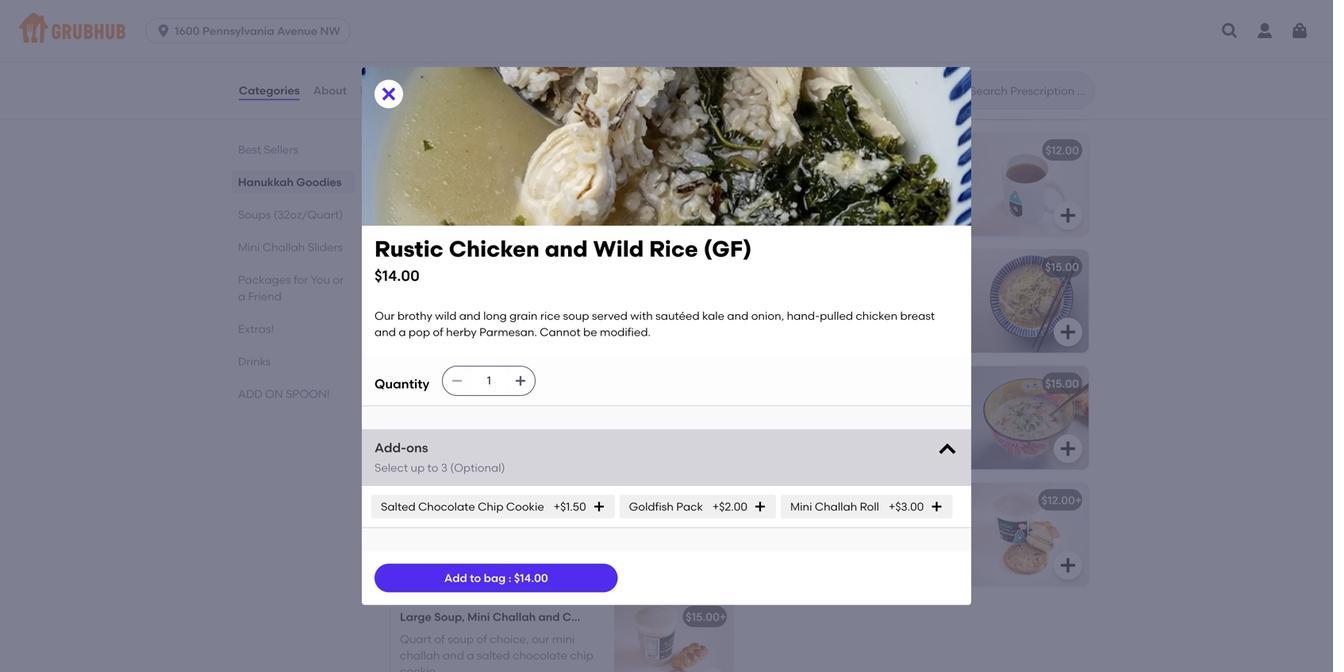 Task type: locate. For each thing, give the bounding box(es) containing it.
cookie up the mini
[[562, 610, 601, 624]]

one
[[440, 260, 463, 274]]

a left golden
[[457, 65, 464, 79]]

some
[[427, 532, 456, 545]]

chocolate inside pint of soup, challah slider and a salted chocolate chip cookie.
[[791, 532, 846, 545]]

2 $15.00 button from the top
[[746, 366, 1089, 469]]

0 vertical spatial quart
[[471, 493, 503, 507]]

about
[[313, 84, 347, 97]]

our right it on the top left
[[451, 198, 469, 212]]

herby up input item quantity number field
[[446, 325, 477, 339]]

svg image
[[1220, 21, 1239, 40], [156, 23, 171, 39], [379, 84, 398, 103], [703, 89, 722, 108], [1059, 89, 1078, 108], [703, 206, 722, 225], [1059, 206, 1078, 225], [1059, 322, 1078, 341], [451, 374, 464, 387], [1059, 439, 1078, 458], [754, 500, 766, 513], [930, 500, 943, 513]]

that inside this soup is made with ingredients that help cure a hangover, we promise! served with pulled chicken and sauteed veggies.
[[755, 65, 778, 79]]

this up packed
[[400, 166, 421, 179]]

sipping
[[507, 166, 546, 179], [848, 166, 888, 179]]

cannot down the 'ons'
[[400, 464, 441, 477]]

0 vertical spatial cannot
[[540, 325, 581, 339]]

$12.00 +
[[1042, 493, 1082, 507]]

1 vertical spatial salted
[[477, 649, 510, 662]]

our inside quart of soup of choice, our mini challah and a salted chocolate chip cookie.
[[532, 633, 549, 646]]

our down chip
[[478, 516, 496, 529]]

2 horizontal spatial pulled
[[870, 82, 903, 95]]

flavorful
[[766, 166, 810, 179]]

that up the promise!
[[755, 65, 778, 79]]

$12.00
[[1046, 143, 1079, 157], [1042, 493, 1075, 507]]

broth up minerals.
[[549, 166, 578, 179]]

mini up choice,
[[467, 610, 490, 624]]

flavor down not
[[400, 65, 430, 79]]

cannot
[[540, 325, 581, 339], [400, 464, 441, 477]]

is inside this soup is made with ingredients that help cure a hangover, we promise! served with pulled chicken and sauteed veggies.
[[808, 49, 816, 63]]

2 broth from the left
[[823, 143, 853, 157]]

is up minerals.
[[581, 166, 589, 179]]

combo
[[921, 493, 961, 507], [604, 610, 644, 624]]

mini challah roll
[[790, 500, 879, 513]]

large soup, mini challah and cookie combo
[[400, 610, 644, 624]]

quantity
[[375, 376, 429, 391]]

2 horizontal spatial cookie
[[879, 493, 918, 507]]

1 horizontal spatial sipping
[[848, 166, 888, 179]]

with inside this rich and roasty sipping broth is packed with vitamins and minerals. we call it our superbroth!
[[443, 182, 466, 196]]

+ for $15.00
[[720, 610, 726, 624]]

$15.00
[[1045, 260, 1079, 274], [1045, 377, 1079, 390], [686, 610, 720, 624]]

1 vertical spatial flavor
[[860, 182, 890, 196]]

wild for rustic chicken and wild rice (gf) $14.00
[[593, 236, 644, 262]]

and inside pint of soup, challah slider and a salted chocolate chip cookie.
[[898, 516, 919, 529]]

0 horizontal spatial quart
[[400, 633, 432, 646]]

chicken
[[400, 143, 445, 157], [449, 236, 539, 262], [436, 377, 481, 390]]

be up golden
[[490, 49, 504, 63]]

our
[[375, 309, 395, 323], [400, 399, 420, 413]]

bone for vegan
[[793, 143, 821, 157]]

spicy hangover chicken soup image
[[970, 16, 1089, 119]]

1 vertical spatial rice
[[535, 377, 559, 390]]

svg image
[[1290, 21, 1309, 40], [514, 374, 527, 387], [936, 439, 959, 461], [593, 500, 605, 513], [1059, 556, 1078, 575]]

(gf) inside rustic chicken and wild rice (gf) $14.00
[[703, 236, 752, 262]]

0 vertical spatial combo
[[921, 493, 961, 507]]

cookie up soups
[[506, 500, 544, 513]]

0 vertical spatial to
[[477, 49, 488, 63]]

0 vertical spatial chocolate
[[791, 532, 846, 545]]

hand-
[[787, 309, 820, 323], [436, 431, 468, 445]]

1 horizontal spatial cookie.
[[875, 532, 913, 545]]

sipping up umami
[[848, 166, 888, 179]]

0 horizontal spatial this
[[400, 166, 421, 179]]

quart up your choice of our soups sent frozen. psa: some may arrive frozen!
[[471, 493, 503, 507]]

0 horizontal spatial rich
[[424, 166, 444, 179]]

sipping up superbroth!
[[507, 166, 546, 179]]

1 served from the left
[[400, 82, 437, 95]]

1 vertical spatial hand-
[[436, 431, 468, 445]]

1 horizontal spatial (gf)
[[562, 377, 585, 390]]

1 vertical spatial our
[[400, 399, 420, 413]]

call
[[420, 198, 439, 212]]

challah for roll
[[815, 500, 857, 513]]

0 horizontal spatial wild
[[508, 377, 532, 390]]

parmesan. up 'soup'
[[505, 448, 563, 461]]

$13.00
[[686, 493, 720, 507]]

soup
[[519, 493, 547, 507]]

soup
[[780, 49, 806, 63], [563, 309, 589, 323], [400, 415, 426, 429], [448, 633, 474, 646]]

chip down slider
[[849, 532, 872, 545]]

of down the add
[[434, 633, 445, 646]]

a down made
[[833, 65, 841, 79]]

soup left choice,
[[448, 633, 474, 646]]

large
[[400, 610, 432, 624]]

flavor left from
[[860, 182, 890, 196]]

soup up help at the right top
[[780, 49, 806, 63]]

0 horizontal spatial challah
[[400, 649, 440, 662]]

0 vertical spatial rich
[[424, 166, 444, 179]]

rustic
[[375, 236, 443, 262], [400, 377, 434, 390]]

wild inside rustic chicken and wild rice (gf) $14.00
[[593, 236, 644, 262]]

1 vertical spatial cannot
[[400, 464, 441, 477]]

1 horizontal spatial breast
[[900, 309, 935, 323]]

chicken for rustic chicken and wild rice (gf) $14.00
[[449, 236, 539, 262]]

long down 'rustic chicken and wild rice (gf)'
[[509, 399, 532, 413]]

0 vertical spatial our
[[375, 309, 395, 323]]

challah up choice,
[[493, 610, 536, 624]]

0 horizontal spatial pulled
[[468, 431, 502, 445]]

1 horizontal spatial sauteed
[[779, 98, 824, 111]]

grain down 'rustic chicken and wild rice (gf)'
[[535, 399, 563, 413]]

our
[[451, 198, 469, 212], [478, 516, 496, 529], [532, 633, 549, 646]]

1 horizontal spatial challah
[[824, 516, 864, 529]]

add
[[444, 571, 467, 585]]

breast
[[900, 309, 935, 323], [549, 431, 584, 445]]

slider
[[822, 493, 853, 507]]

to left 'bag'
[[470, 571, 481, 585]]

1 sipping from the left
[[507, 166, 546, 179]]

veggies. down delicious
[[512, 82, 556, 95]]

on
[[265, 387, 283, 401]]

this inside this soup is made with ingredients that help cure a hangover, we promise! served with pulled chicken and sauteed veggies.
[[755, 49, 777, 63]]

our up quantity
[[375, 309, 395, 323]]

0 vertical spatial our brothy wild and long grain rice soup served with sautéed kale and onion, hand-pulled chicken breast and a pop of herby parmesan. cannot be modified.
[[375, 309, 938, 339]]

a right not
[[422, 49, 430, 63]]

0 vertical spatial is
[[808, 49, 816, 63]]

a left friend
[[238, 290, 245, 303]]

1 vertical spatial challah
[[815, 500, 857, 513]]

0 vertical spatial pulled
[[870, 82, 903, 95]]

1 horizontal spatial served
[[592, 309, 628, 323]]

chicken
[[432, 49, 474, 63], [906, 82, 947, 95], [856, 309, 898, 323], [504, 431, 546, 445]]

a flavorful vegan sipping broth that gets its rich umami flavor from mushrooms, ginger and turmeric.
[[755, 166, 945, 212]]

rustic chicken and wild rice (gf) image
[[614, 366, 733, 469]]

rustic down we
[[375, 236, 443, 262]]

long
[[483, 309, 507, 323], [509, 399, 532, 413]]

salted down pint
[[755, 532, 789, 545]]

served down not
[[400, 82, 437, 95]]

1600 pennsylvania avenue nw
[[175, 24, 340, 38]]

and inside this soup is made with ingredients that help cure a hangover, we promise! served with pulled chicken and sauteed veggies.
[[755, 98, 777, 111]]

sellers
[[264, 143, 298, 156]]

cookie up slider
[[879, 493, 918, 507]]

broth
[[549, 166, 578, 179], [890, 166, 920, 179]]

chocolate down soup,
[[791, 532, 846, 545]]

chip down the mini
[[570, 649, 593, 662]]

1 horizontal spatial our
[[478, 516, 496, 529]]

spoon!
[[286, 387, 330, 401]]

0 vertical spatial $12.00
[[1046, 143, 1079, 157]]

superbroth!
[[472, 198, 540, 212]]

(gf)
[[703, 236, 752, 262], [466, 260, 489, 274], [562, 377, 585, 390]]

soup, for soup
[[434, 610, 465, 624]]

search icon image
[[944, 81, 963, 100]]

0 vertical spatial long
[[483, 309, 507, 323]]

1 horizontal spatial is
[[808, 49, 816, 63]]

chicken inside rustic chicken and wild rice (gf) $14.00
[[449, 236, 539, 262]]

1 broth from the left
[[478, 143, 507, 157]]

2 sipping from the left
[[848, 166, 888, 179]]

sauteed down golden
[[465, 82, 509, 95]]

challah down "large"
[[400, 649, 440, 662]]

chicken right quantity
[[436, 377, 481, 390]]

your
[[400, 516, 423, 529]]

cookie. down "large"
[[400, 665, 438, 672]]

reviews button
[[360, 62, 405, 119]]

pop up quantity
[[409, 325, 430, 339]]

cure
[[807, 65, 831, 79]]

0 vertical spatial that
[[755, 65, 778, 79]]

1 horizontal spatial rice
[[649, 236, 698, 262]]

0 horizontal spatial served
[[429, 415, 465, 429]]

our left the mini
[[532, 633, 549, 646]]

0 horizontal spatial mini
[[238, 240, 260, 254]]

pop right the 'ons'
[[434, 448, 456, 461]]

1 horizontal spatial quart
[[471, 493, 503, 507]]

soup, up soup,
[[789, 493, 819, 507]]

1 broth from the left
[[549, 166, 578, 179]]

challah inside quart of soup of choice, our mini challah and a salted chocolate chip cookie.
[[400, 649, 440, 662]]

(32oz/quart)
[[274, 208, 343, 221]]

add to bag : $14.00
[[444, 571, 548, 585]]

veggies. down the hangover,
[[826, 98, 870, 111]]

0 vertical spatial herby
[[446, 325, 477, 339]]

ramen(ish) image
[[970, 249, 1089, 353]]

0 horizontal spatial broth
[[478, 143, 507, 157]]

0 horizontal spatial pop
[[409, 325, 430, 339]]

bone for and
[[447, 143, 475, 157]]

this up the promise!
[[755, 49, 777, 63]]

challah down soups (32oz/quart)
[[263, 240, 305, 254]]

1 horizontal spatial broth
[[823, 143, 853, 157]]

small soup, slider and cookie combo image
[[970, 483, 1089, 586]]

1 vertical spatial soup,
[[434, 610, 465, 624]]

soup, for soup,
[[789, 493, 819, 507]]

rustic chicken and wild rice (gf)
[[400, 377, 585, 390]]

1 vertical spatial is
[[581, 166, 589, 179]]

0 horizontal spatial our
[[451, 198, 469, 212]]

soup, right "large"
[[434, 610, 465, 624]]

1 horizontal spatial mini
[[467, 610, 490, 624]]

2 served from the left
[[805, 82, 842, 95]]

0 horizontal spatial be
[[443, 464, 457, 477]]

this
[[755, 49, 777, 63], [400, 166, 421, 179]]

hangover,
[[843, 65, 897, 79]]

packed
[[400, 182, 441, 196]]

add on spoon!
[[238, 387, 330, 401]]

chocolate down the mini
[[513, 649, 567, 662]]

quart down "large"
[[400, 633, 432, 646]]

of right pint
[[779, 516, 789, 529]]

pho-in-one (gf) image
[[614, 249, 733, 353]]

$15.00 button for rustic chicken and wild rice (gf)
[[746, 366, 1089, 469]]

salted down choice,
[[477, 649, 510, 662]]

1 horizontal spatial that
[[922, 166, 945, 179]]

wild for rustic chicken and wild rice (gf)
[[508, 377, 532, 390]]

brothy down pho-
[[397, 309, 432, 323]]

modified.
[[600, 325, 651, 339], [460, 464, 511, 477]]

challah down mini challah roll at the right bottom of page
[[824, 516, 864, 529]]

1 horizontal spatial soup,
[[789, 493, 819, 507]]

flavor inside a flavorful vegan sipping broth that gets its rich umami flavor from mushrooms, ginger and turmeric.
[[860, 182, 890, 196]]

this for this rich and roasty sipping broth is packed with vitamins and minerals. we call it our superbroth!
[[400, 166, 421, 179]]

our brothy wild and long grain rice soup served with sautéed kale and onion, hand-pulled chicken breast and a pop of herby parmesan. cannot be modified.
[[375, 309, 938, 339], [400, 399, 586, 477]]

this soup is made with ingredients that help cure a hangover, we promise! served with pulled chicken and sauteed veggies. button
[[746, 16, 1089, 119]]

a
[[422, 49, 430, 63], [457, 65, 464, 79], [833, 65, 841, 79], [238, 290, 245, 303], [399, 325, 406, 339], [424, 448, 431, 461], [922, 516, 929, 529], [467, 649, 474, 662]]

0 horizontal spatial chocolate
[[513, 649, 567, 662]]

sauteed down the promise!
[[779, 98, 824, 111]]

broth up roasty
[[478, 143, 507, 157]]

our down quantity
[[400, 399, 420, 413]]

0 horizontal spatial broth
[[549, 166, 578, 179]]

pulled
[[870, 82, 903, 95], [820, 309, 853, 323], [468, 431, 502, 445]]

that
[[755, 65, 778, 79], [922, 166, 945, 179]]

of up 'may'
[[465, 516, 476, 529]]

to left 3
[[427, 461, 438, 474]]

this inside this rich and roasty sipping broth is packed with vitamins and minerals. we call it our superbroth!
[[400, 166, 421, 179]]

1 horizontal spatial this
[[755, 49, 777, 63]]

grain down rustic chicken and wild rice (gf) $14.00
[[510, 309, 538, 323]]

2 vertical spatial mini
[[467, 610, 490, 624]]

categories button
[[238, 62, 300, 119]]

(gf) for rustic chicken and wild rice (gf)
[[562, 377, 585, 390]]

vegan bone broth
[[755, 143, 853, 157]]

broth for chicken bone broth
[[478, 143, 507, 157]]

onion,
[[751, 309, 784, 323], [400, 431, 433, 445]]

a
[[755, 166, 763, 179]]

that up turmeric.
[[922, 166, 945, 179]]

1 $15.00 button from the top
[[746, 249, 1089, 353]]

veggies. inside this soup is made with ingredients that help cure a hangover, we promise! served with pulled chicken and sauteed veggies.
[[826, 98, 870, 111]]

0 vertical spatial this
[[755, 49, 777, 63]]

long up input item quantity number field
[[483, 309, 507, 323]]

you
[[311, 273, 330, 286]]

herby
[[446, 325, 477, 339], [471, 448, 502, 461]]

soup inside this soup is made with ingredients that help cure a hangover, we promise! served with pulled chicken and sauteed veggies.
[[780, 49, 806, 63]]

brothy down quantity
[[423, 399, 458, 413]]

0 vertical spatial served
[[592, 309, 628, 323]]

a inside this soup is made with ingredients that help cure a hangover, we promise! served with pulled chicken and sauteed veggies.
[[833, 65, 841, 79]]

we
[[899, 65, 915, 79]]

2 bone from the left
[[793, 143, 821, 157]]

broth up vegan
[[823, 143, 853, 157]]

served
[[592, 309, 628, 323], [429, 415, 465, 429]]

cookie. inside quart of soup of choice, our mini challah and a salted chocolate chip cookie.
[[400, 665, 438, 672]]

of right 3
[[458, 448, 469, 461]]

cookie
[[879, 493, 918, 507], [506, 500, 544, 513], [562, 610, 601, 624]]

wild down input item quantity number field
[[460, 399, 482, 413]]

challah up pint of soup, challah slider and a salted chocolate chip cookie. at right
[[815, 500, 857, 513]]

wild
[[435, 309, 457, 323], [460, 399, 482, 413]]

vegan
[[812, 166, 846, 179]]

quart inside quart of soup of choice, our mini challah and a salted chocolate chip cookie.
[[400, 633, 432, 646]]

be right up
[[443, 464, 457, 477]]

0 horizontal spatial soup,
[[434, 610, 465, 624]]

2 broth from the left
[[890, 166, 920, 179]]

1 horizontal spatial sautéed
[[656, 309, 700, 323]]

bone
[[447, 143, 475, 157], [793, 143, 821, 157]]

1 horizontal spatial broth
[[890, 166, 920, 179]]

1 vertical spatial cookie.
[[400, 665, 438, 672]]

frozen!
[[519, 532, 555, 545]]

1 vertical spatial our brothy wild and long grain rice soup served with sautéed kale and onion, hand-pulled chicken breast and a pop of herby parmesan. cannot be modified.
[[400, 399, 586, 477]]

0 horizontal spatial modified.
[[460, 464, 511, 477]]

add-ons select up to 3 (optional)
[[375, 440, 505, 474]]

rich up packed
[[424, 166, 444, 179]]

1 vertical spatial veggies.
[[826, 98, 870, 111]]

quart
[[471, 493, 503, 507], [400, 633, 432, 646]]

wild
[[593, 236, 644, 262], [508, 377, 532, 390]]

$15.00 button
[[746, 249, 1089, 353], [746, 366, 1089, 469]]

our inside this rich and roasty sipping broth is packed with vitamins and minerals. we call it our superbroth!
[[451, 198, 469, 212]]

1 vertical spatial served
[[429, 415, 465, 429]]

0 horizontal spatial salted
[[477, 649, 510, 662]]

a inside pint of soup, challah slider and a salted chocolate chip cookie.
[[922, 516, 929, 529]]

a left 3
[[424, 448, 431, 461]]

parmesan. up input item quantity number field
[[479, 325, 537, 339]]

and inside a flavorful vegan sipping broth that gets its rich umami flavor from mushrooms, ginger and turmeric.
[[861, 198, 883, 212]]

sipping inside a flavorful vegan sipping broth that gets its rich umami flavor from mushrooms, ginger and turmeric.
[[848, 166, 888, 179]]

+$1.50
[[554, 500, 586, 513]]

be down rustic chicken and wild rice (gf) $14.00
[[583, 325, 597, 339]]

1 vertical spatial chocolate
[[513, 649, 567, 662]]

cookie. down slider
[[875, 532, 913, 545]]

not
[[400, 49, 420, 63]]

1 vertical spatial challah
[[400, 649, 440, 662]]

rustic up the 'ons'
[[400, 377, 434, 390]]

bone up the flavorful
[[793, 143, 821, 157]]

mini down soups
[[238, 240, 260, 254]]

is up cure
[[808, 49, 816, 63]]

pennsylvania
[[202, 24, 274, 38]]

served down rustic chicken and wild rice (gf) $14.00
[[592, 309, 628, 323]]

goodies
[[296, 175, 342, 189]]

0 horizontal spatial cookie
[[506, 500, 544, 513]]

broth inside this rich and roasty sipping broth is packed with vitamins and minerals. we call it our superbroth!
[[549, 166, 578, 179]]

served down cure
[[805, 82, 842, 95]]

chicken up packed
[[400, 143, 445, 157]]

0 horizontal spatial sautéed
[[492, 415, 537, 429]]

sauteed inside this soup is made with ingredients that help cure a hangover, we promise! served with pulled chicken and sauteed veggies.
[[779, 98, 824, 111]]

1 horizontal spatial onion,
[[751, 309, 784, 323]]

1 horizontal spatial rich
[[796, 182, 816, 196]]

1 vertical spatial be
[[583, 325, 597, 339]]

1 horizontal spatial cannot
[[540, 325, 581, 339]]

1 horizontal spatial kale
[[702, 309, 725, 323]]

chicken down superbroth!
[[449, 236, 539, 262]]

0 vertical spatial sauteed
[[465, 82, 509, 95]]

soup up the 'ons'
[[400, 415, 426, 429]]

wild down the pho-in-one (gf)
[[435, 309, 457, 323]]

0 vertical spatial chip
[[849, 532, 872, 545]]

sent
[[533, 516, 556, 529]]

to up golden
[[477, 49, 488, 63]]

rice inside rustic chicken and wild rice (gf) $14.00
[[649, 236, 698, 262]]

found...rich
[[507, 49, 567, 63]]

cannot down rustic chicken and wild rice (gf) $14.00
[[540, 325, 581, 339]]

served up "add-ons select up to 3 (optional)"
[[429, 415, 465, 429]]

1 vertical spatial $12.00
[[1042, 493, 1075, 507]]

$14.00
[[690, 143, 724, 157], [690, 260, 724, 274], [375, 267, 420, 285], [514, 571, 548, 585]]

rustic inside rustic chicken and wild rice (gf) $14.00
[[375, 236, 443, 262]]

broth up from
[[890, 166, 920, 179]]

0 vertical spatial our
[[451, 198, 469, 212]]

and inside not a chicken to be found...rich flavor and a golden delicious broth. served with sauteed veggies.
[[433, 65, 454, 79]]

(gf) for rustic chicken and wild rice (gf) $14.00
[[703, 236, 752, 262]]

a down large soup, mini challah and cookie combo
[[467, 649, 474, 662]]

bone up roasty
[[447, 143, 475, 157]]

0 vertical spatial flavor
[[400, 65, 430, 79]]

herby right 3
[[471, 448, 502, 461]]

0 vertical spatial salted
[[755, 532, 789, 545]]

of right chip
[[506, 493, 516, 507]]

1 vertical spatial rich
[[796, 182, 816, 196]]

pack
[[676, 500, 703, 513]]

cookie.
[[875, 532, 913, 545], [400, 665, 438, 672]]

a down +$3.00
[[922, 516, 929, 529]]

broth inside a flavorful vegan sipping broth that gets its rich umami flavor from mushrooms, ginger and turmeric.
[[890, 166, 920, 179]]

that inside a flavorful vegan sipping broth that gets its rich umami flavor from mushrooms, ginger and turmeric.
[[922, 166, 945, 179]]

rich right its
[[796, 182, 816, 196]]

pulled inside this soup is made with ingredients that help cure a hangover, we promise! served with pulled chicken and sauteed veggies.
[[870, 82, 903, 95]]

0 vertical spatial $15.00 button
[[746, 249, 1089, 353]]

1 bone from the left
[[447, 143, 475, 157]]

2 vertical spatial challah
[[493, 610, 536, 624]]

1 horizontal spatial be
[[490, 49, 504, 63]]

soup inside quart of soup of choice, our mini challah and a salted chocolate chip cookie.
[[448, 633, 474, 646]]

0 horizontal spatial wild
[[435, 309, 457, 323]]

0 vertical spatial soup,
[[789, 493, 819, 507]]

salted inside quart of soup of choice, our mini challah and a salted chocolate chip cookie.
[[477, 649, 510, 662]]

0 vertical spatial veggies.
[[512, 82, 556, 95]]

mini up soup,
[[790, 500, 812, 513]]



Task type: vqa. For each thing, say whether or not it's contained in the screenshot.
THIS SOUP IS MADE WITH INGREDIENTS THAT HELP CURE A HANGOVER, WE PROMISE! SERVED WITH PULLED CHICKEN AND SAUTEED VEGGIES. button
yes



Task type: describe. For each thing, give the bounding box(es) containing it.
0 horizontal spatial hand-
[[436, 431, 468, 445]]

vegan
[[755, 143, 790, 157]]

$15.00 for pho-in-one (gf)
[[1045, 260, 1079, 274]]

delicious
[[507, 65, 555, 79]]

goldfish
[[629, 500, 674, 513]]

1 horizontal spatial cookie
[[562, 610, 601, 624]]

1 vertical spatial parmesan.
[[505, 448, 563, 461]]

goldfish pack
[[629, 500, 703, 513]]

this for this soup is made with ingredients that help cure a hangover, we promise! served with pulled chicken and sauteed veggies.
[[755, 49, 777, 63]]

chip inside quart of soup of choice, our mini challah and a salted chocolate chip cookie.
[[570, 649, 593, 662]]

slider
[[866, 516, 895, 529]]

1 vertical spatial onion,
[[400, 431, 433, 445]]

1 horizontal spatial challah
[[493, 610, 536, 624]]

bag
[[484, 571, 506, 585]]

friend
[[248, 290, 282, 303]]

0 horizontal spatial breast
[[549, 431, 584, 445]]

ginger
[[824, 198, 859, 212]]

to inside not a chicken to be found...rich flavor and a golden delicious broth. served with sauteed veggies.
[[477, 49, 488, 63]]

nw
[[320, 24, 340, 38]]

$12.00 for $12.00 +
[[1042, 493, 1075, 507]]

cold/frozen
[[400, 493, 468, 507]]

extras!
[[238, 322, 274, 336]]

2 vertical spatial $15.00
[[686, 610, 720, 624]]

large soup, mini challah and cookie combo image
[[614, 599, 733, 672]]

best
[[238, 143, 261, 156]]

1 vertical spatial herby
[[471, 448, 502, 461]]

1 vertical spatial kale
[[539, 415, 561, 429]]

salted chocolate chip cookie
[[381, 500, 544, 513]]

from
[[893, 182, 918, 196]]

vitamins
[[469, 182, 514, 196]]

pho-in-one (gf)
[[400, 260, 489, 274]]

0 vertical spatial onion,
[[751, 309, 784, 323]]

minerals.
[[541, 182, 589, 196]]

turmeric.
[[886, 198, 934, 212]]

promise!
[[755, 82, 802, 95]]

1 vertical spatial wild
[[460, 399, 482, 413]]

packages for you or a friend
[[238, 273, 344, 303]]

2 vertical spatial be
[[443, 464, 457, 477]]

hanukkah
[[238, 175, 294, 189]]

main navigation navigation
[[0, 0, 1333, 62]]

chip
[[478, 500, 504, 513]]

sauteed inside not a chicken to be found...rich flavor and a golden delicious broth. served with sauteed veggies.
[[465, 82, 509, 95]]

soup down rustic chicken and wild rice (gf) $14.00
[[563, 309, 589, 323]]

cookie. inside pint of soup, challah slider and a salted chocolate chip cookie.
[[875, 532, 913, 545]]

$15.00 for rustic chicken and wild rice (gf)
[[1045, 377, 1079, 390]]

reviews
[[360, 84, 405, 97]]

pho-
[[400, 260, 426, 274]]

$14.00 inside rustic chicken and wild rice (gf) $14.00
[[375, 267, 420, 285]]

rich inside a flavorful vegan sipping broth that gets its rich umami flavor from mushrooms, ginger and turmeric.
[[796, 182, 816, 196]]

+ for $13.00
[[720, 493, 726, 507]]

2 vertical spatial to
[[470, 571, 481, 585]]

chicken inside this soup is made with ingredients that help cure a hangover, we promise! served with pulled chicken and sauteed veggies.
[[906, 82, 947, 95]]

1 vertical spatial long
[[509, 399, 532, 413]]

made
[[819, 49, 851, 63]]

served inside not a chicken to be found...rich flavor and a golden delicious broth. served with sauteed veggies.
[[400, 82, 437, 95]]

small
[[755, 493, 786, 507]]

of left choice,
[[477, 633, 487, 646]]

1 vertical spatial brothy
[[423, 399, 458, 413]]

Input item quantity number field
[[472, 366, 506, 395]]

help
[[781, 65, 804, 79]]

1 horizontal spatial pop
[[434, 448, 456, 461]]

pint of soup, challah slider and a salted chocolate chip cookie.
[[755, 516, 929, 545]]

:
[[508, 571, 511, 585]]

$15.00 button for pho-in-one (gf)
[[746, 249, 1089, 353]]

0 vertical spatial grain
[[510, 309, 538, 323]]

0 horizontal spatial (gf)
[[466, 260, 489, 274]]

a inside packages for you or a friend
[[238, 290, 245, 303]]

+$2.00
[[713, 500, 747, 513]]

1 vertical spatial modified.
[[460, 464, 511, 477]]

not a chicken to be found...rich flavor and a golden delicious broth. served with sauteed veggies. button
[[390, 16, 733, 119]]

chip inside pint of soup, challah slider and a salted chocolate chip cookie.
[[849, 532, 872, 545]]

ingredients
[[879, 49, 939, 63]]

0 vertical spatial brothy
[[397, 309, 432, 323]]

broth.
[[557, 65, 589, 79]]

add-
[[375, 440, 406, 455]]

Search Prescription Chicken search field
[[968, 83, 1090, 98]]

of inside your choice of our soups sent frozen. psa: some may arrive frozen!
[[465, 516, 476, 529]]

sipping inside this rich and roasty sipping broth is packed with vitamins and minerals. we call it our superbroth!
[[507, 166, 546, 179]]

it
[[442, 198, 449, 212]]

frozen.
[[559, 516, 594, 529]]

1 vertical spatial grain
[[535, 399, 563, 413]]

to inside "add-ons select up to 3 (optional)"
[[427, 461, 438, 474]]

drinks
[[238, 355, 271, 368]]

svg image inside main navigation navigation
[[1290, 21, 1309, 40]]

we
[[400, 198, 417, 212]]

ons
[[406, 440, 428, 455]]

arrive
[[485, 532, 516, 545]]

cold/frozen quart of soup image
[[614, 483, 733, 586]]

$12.00 for $12.00
[[1046, 143, 1079, 157]]

rustic for rustic chicken and wild rice (gf)
[[400, 377, 434, 390]]

$13.00 +
[[686, 493, 726, 507]]

its
[[781, 182, 794, 196]]

rice for rustic chicken and wild rice (gf) $14.00
[[649, 236, 698, 262]]

served inside this soup is made with ingredients that help cure a hangover, we promise! served with pulled chicken and sauteed veggies.
[[805, 82, 842, 95]]

rice for rustic chicken and wild rice (gf)
[[535, 377, 559, 390]]

roll
[[860, 500, 879, 513]]

rustic chicken and wild rice (gf) $14.00
[[375, 236, 752, 285]]

0 horizontal spatial cannot
[[400, 464, 441, 477]]

chocolate inside quart of soup of choice, our mini challah and a salted chocolate chip cookie.
[[513, 649, 567, 662]]

svg image inside 1600 pennsylvania avenue nw button
[[156, 23, 171, 39]]

soups
[[499, 516, 530, 529]]

choice
[[426, 516, 462, 529]]

0 vertical spatial rice
[[540, 309, 560, 323]]

challah inside pint of soup, challah slider and a salted chocolate chip cookie.
[[824, 516, 864, 529]]

small soup, slider and cookie combo
[[755, 493, 961, 507]]

our inside your choice of our soups sent frozen. psa: some may arrive frozen!
[[478, 516, 496, 529]]

0 vertical spatial sautéed
[[656, 309, 700, 323]]

mushrooms,
[[755, 198, 821, 212]]

and inside quart of soup of choice, our mini challah and a salted chocolate chip cookie.
[[443, 649, 464, 662]]

0 vertical spatial parmesan.
[[479, 325, 537, 339]]

1 horizontal spatial combo
[[921, 493, 961, 507]]

mini challah sliders
[[238, 240, 343, 254]]

+$3.00
[[889, 500, 924, 513]]

1600
[[175, 24, 200, 38]]

0 vertical spatial wild
[[435, 309, 457, 323]]

avenue
[[277, 24, 317, 38]]

veggies. inside not a chicken to be found...rich flavor and a golden delicious broth. served with sauteed veggies.
[[512, 82, 556, 95]]

salted inside pint of soup, challah slider and a salted chocolate chip cookie.
[[755, 532, 789, 545]]

0 vertical spatial breast
[[900, 309, 935, 323]]

0 horizontal spatial combo
[[604, 610, 644, 624]]

mini for mini challah roll
[[790, 500, 812, 513]]

be inside not a chicken to be found...rich flavor and a golden delicious broth. served with sauteed veggies.
[[490, 49, 504, 63]]

0 vertical spatial modified.
[[600, 325, 651, 339]]

flavor inside not a chicken to be found...rich flavor and a golden delicious broth. served with sauteed veggies.
[[400, 65, 430, 79]]

soups (32oz/quart)
[[238, 208, 343, 221]]

creamy pot pie image
[[970, 366, 1089, 469]]

chicken inside not a chicken to be found...rich flavor and a golden delicious broth. served with sauteed veggies.
[[432, 49, 474, 63]]

sliders
[[308, 240, 343, 254]]

$15.00 +
[[686, 610, 726, 624]]

up
[[411, 461, 425, 474]]

add
[[238, 387, 262, 401]]

pint
[[755, 516, 776, 529]]

packages
[[238, 273, 291, 286]]

this rich and roasty sipping broth is packed with vitamins and minerals. we call it our superbroth!
[[400, 166, 589, 212]]

0 vertical spatial chicken
[[400, 143, 445, 157]]

golden
[[467, 65, 505, 79]]

0 horizontal spatial long
[[483, 309, 507, 323]]

+ for $12.00
[[1075, 493, 1082, 507]]

a inside quart of soup of choice, our mini challah and a salted chocolate chip cookie.
[[467, 649, 474, 662]]

0 vertical spatial hand-
[[787, 309, 820, 323]]

about button
[[312, 62, 348, 119]]

of inside pint of soup, challah slider and a salted chocolate chip cookie.
[[779, 516, 789, 529]]

3
[[441, 461, 448, 474]]

1600 pennsylvania avenue nw button
[[145, 18, 357, 44]]

with inside not a chicken to be found...rich flavor and a golden delicious broth. served with sauteed veggies.
[[440, 82, 462, 95]]

broth for vegan bone broth
[[823, 143, 853, 157]]

quart of soup of choice, our mini challah and a salted chocolate chip cookie.
[[400, 633, 593, 672]]

psa:
[[400, 532, 424, 545]]

0 horizontal spatial our
[[375, 309, 395, 323]]

for
[[294, 273, 308, 286]]

is inside this rich and roasty sipping broth is packed with vitamins and minerals. we call it our superbroth!
[[581, 166, 589, 179]]

chicken bone broth image
[[614, 133, 733, 236]]

challah for sliders
[[263, 240, 305, 254]]

chickenless/vegetarian image
[[614, 16, 733, 119]]

a up quantity
[[399, 325, 406, 339]]

1 horizontal spatial pulled
[[820, 309, 853, 323]]

rich inside this rich and roasty sipping broth is packed with vitamins and minerals. we call it our superbroth!
[[424, 166, 444, 179]]

mini for mini challah sliders
[[238, 240, 260, 254]]

1 horizontal spatial rice
[[566, 399, 586, 413]]

chicken for rustic chicken and wild rice (gf)
[[436, 377, 481, 390]]

and inside rustic chicken and wild rice (gf) $14.00
[[545, 236, 588, 262]]

vegan bone broth image
[[970, 133, 1089, 236]]

salted
[[381, 500, 416, 513]]

soup,
[[792, 516, 821, 529]]

gets
[[755, 182, 779, 196]]

cold/frozen quart of soup
[[400, 493, 547, 507]]

this soup is made with ingredients that help cure a hangover, we promise! served with pulled chicken and sauteed veggies.
[[755, 49, 947, 111]]

of down in-
[[433, 325, 443, 339]]

or
[[333, 273, 344, 286]]

rustic for rustic chicken and wild rice (gf) $14.00
[[375, 236, 443, 262]]



